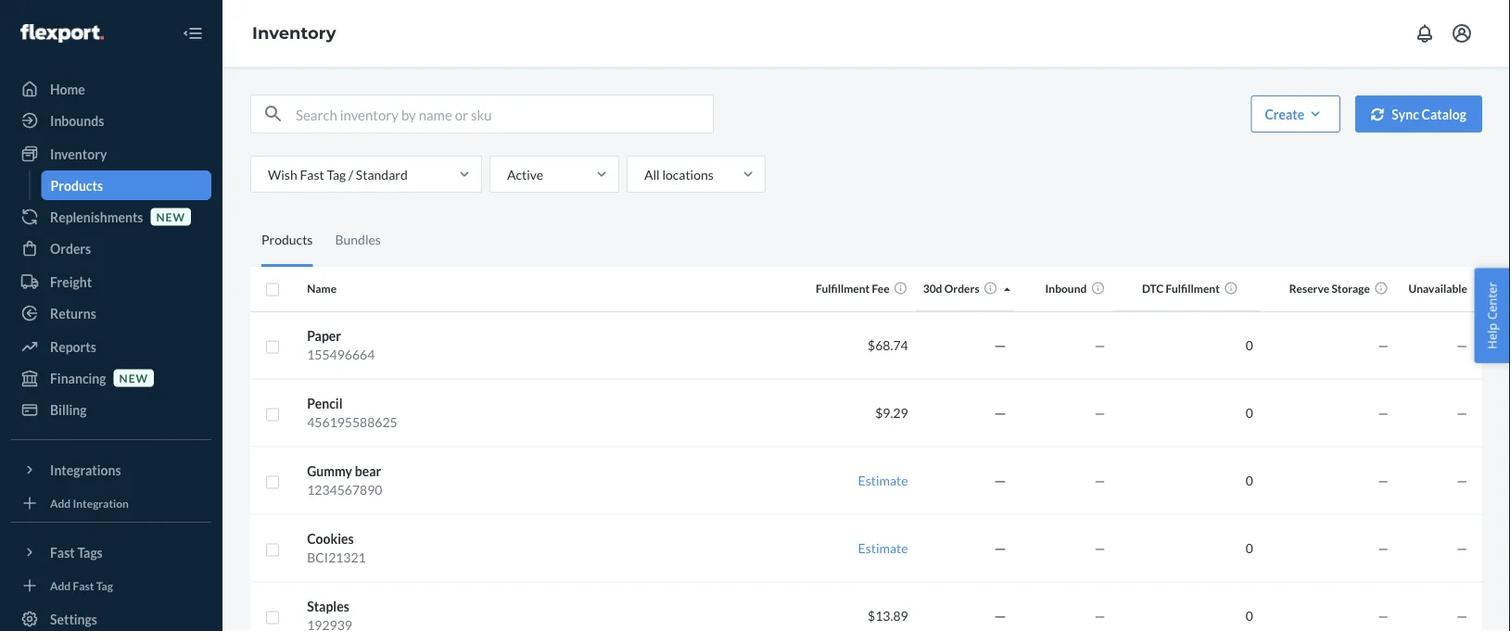 Task type: locate. For each thing, give the bounding box(es) containing it.
estimate down '$9.29' on the right bottom
[[858, 473, 909, 489]]

2 square image from the top
[[265, 408, 280, 422]]

replenishments
[[50, 209, 143, 225]]

1 horizontal spatial products
[[262, 232, 313, 248]]

orders right 30d
[[945, 282, 980, 296]]

tag up settings link
[[96, 579, 113, 593]]

fast for wish
[[300, 166, 324, 182]]

2 vertical spatial fast
[[73, 579, 94, 593]]

2 fulfillment from the left
[[1166, 282, 1220, 296]]

storage
[[1332, 282, 1371, 296]]

4 0 from the top
[[1246, 541, 1254, 556]]

fast inside add fast tag link
[[73, 579, 94, 593]]

0 for $68.74
[[1246, 338, 1254, 353]]

estimate link down '$9.29' on the right bottom
[[858, 473, 909, 489]]

fulfillment fee
[[816, 282, 890, 296]]

financing
[[50, 370, 106, 386]]

inventory link
[[252, 23, 336, 43], [11, 139, 211, 169]]

5 0 from the top
[[1246, 608, 1254, 624]]

fast right wish
[[300, 166, 324, 182]]

products up replenishments
[[51, 178, 103, 193]]

integration
[[73, 497, 129, 510]]

0 horizontal spatial inventory link
[[11, 139, 211, 169]]

freight
[[50, 274, 92, 290]]

tag inside add fast tag link
[[96, 579, 113, 593]]

1 estimate link from the top
[[858, 473, 909, 489]]

$68.74
[[868, 338, 909, 353]]

integrations
[[50, 462, 121, 478]]

square image left the staples
[[265, 611, 280, 625]]

― for $68.74
[[994, 338, 1007, 353]]

1 horizontal spatial inventory link
[[252, 23, 336, 43]]

inbound
[[1046, 282, 1087, 296]]

0 vertical spatial tag
[[327, 166, 346, 182]]

1 horizontal spatial orders
[[945, 282, 980, 296]]

fee
[[872, 282, 890, 296]]

products up 'name'
[[262, 232, 313, 248]]

square image
[[265, 283, 280, 297], [265, 408, 280, 422], [265, 475, 280, 490], [265, 543, 280, 558], [265, 611, 280, 625]]

square image
[[265, 340, 280, 355]]

0 vertical spatial add
[[50, 497, 71, 510]]

new for financing
[[119, 371, 148, 385]]

0 horizontal spatial fulfillment
[[816, 282, 870, 296]]

1 horizontal spatial new
[[156, 210, 185, 223]]

2 0 from the top
[[1246, 405, 1254, 421]]

fast tags
[[50, 545, 103, 561]]

1234567890
[[307, 482, 382, 498]]

0 horizontal spatial tag
[[96, 579, 113, 593]]

square image for gummy
[[265, 475, 280, 490]]

tag left /
[[327, 166, 346, 182]]

square image left gummy
[[265, 475, 280, 490]]

0 vertical spatial fast
[[300, 166, 324, 182]]

—
[[1095, 338, 1106, 353], [1379, 338, 1389, 353], [1457, 338, 1468, 353], [1095, 405, 1106, 421], [1379, 405, 1389, 421], [1457, 405, 1468, 421], [1095, 473, 1106, 489], [1379, 473, 1389, 489], [1457, 473, 1468, 489], [1095, 541, 1106, 556], [1379, 541, 1389, 556], [1457, 541, 1468, 556], [1095, 608, 1106, 624], [1379, 608, 1389, 624], [1457, 608, 1468, 624]]

square image for cookies
[[265, 543, 280, 558]]

square image left cookies
[[265, 543, 280, 558]]

home link
[[11, 74, 211, 104]]

catalog
[[1422, 106, 1467, 122]]

1 fulfillment from the left
[[816, 282, 870, 296]]

0 vertical spatial inventory
[[252, 23, 336, 43]]

center
[[1484, 282, 1501, 320]]

add up settings
[[50, 579, 71, 593]]

inbounds link
[[11, 106, 211, 135]]

―
[[994, 338, 1007, 353], [994, 405, 1007, 421], [994, 473, 1007, 489], [994, 541, 1007, 556], [994, 608, 1007, 624]]

1 ― from the top
[[994, 338, 1007, 353]]

1 vertical spatial new
[[119, 371, 148, 385]]

reports link
[[11, 332, 211, 362]]

help center
[[1484, 282, 1501, 349]]

1 0 from the top
[[1246, 338, 1254, 353]]

3 square image from the top
[[265, 475, 280, 490]]

square image for pencil
[[265, 408, 280, 422]]

0 for $13.89
[[1246, 608, 1254, 624]]

add inside "link"
[[50, 497, 71, 510]]

2 estimate link from the top
[[858, 541, 909, 556]]

sync
[[1392, 106, 1420, 122]]

add for add integration
[[50, 497, 71, 510]]

new down products link
[[156, 210, 185, 223]]

fast
[[300, 166, 324, 182], [50, 545, 75, 561], [73, 579, 94, 593]]

0 vertical spatial new
[[156, 210, 185, 223]]

sync catalog
[[1392, 106, 1467, 122]]

name
[[307, 282, 337, 296]]

staples
[[307, 599, 349, 615]]

30d orders
[[923, 282, 980, 296]]

1 horizontal spatial tag
[[327, 166, 346, 182]]

0 horizontal spatial new
[[119, 371, 148, 385]]

1 vertical spatial tag
[[96, 579, 113, 593]]

1 add from the top
[[50, 497, 71, 510]]

home
[[50, 81, 85, 97]]

2 ― from the top
[[994, 405, 1007, 421]]

tag
[[327, 166, 346, 182], [96, 579, 113, 593]]

1 vertical spatial fast
[[50, 545, 75, 561]]

1 vertical spatial inventory
[[50, 146, 107, 162]]

fulfillment right dtc
[[1166, 282, 1220, 296]]

open notifications image
[[1414, 22, 1437, 45]]

orders up freight
[[50, 241, 91, 256]]

1 horizontal spatial fulfillment
[[1166, 282, 1220, 296]]

estimate up $13.89 at bottom
[[858, 541, 909, 556]]

add integration link
[[11, 492, 211, 515]]

0 horizontal spatial orders
[[50, 241, 91, 256]]

5 ― from the top
[[994, 608, 1007, 624]]

inventory
[[252, 23, 336, 43], [50, 146, 107, 162]]

0 horizontal spatial products
[[51, 178, 103, 193]]

1 vertical spatial estimate
[[858, 541, 909, 556]]

orders
[[50, 241, 91, 256], [945, 282, 980, 296]]

square image left 'name'
[[265, 283, 280, 297]]

cookies
[[307, 531, 354, 547]]

estimate
[[858, 473, 909, 489], [858, 541, 909, 556]]

add left integration
[[50, 497, 71, 510]]

square image left pencil
[[265, 408, 280, 422]]

2 add from the top
[[50, 579, 71, 593]]

0 vertical spatial estimate link
[[858, 473, 909, 489]]

fast down tags
[[73, 579, 94, 593]]

1 vertical spatial add
[[50, 579, 71, 593]]

billing
[[50, 402, 87, 418]]

help center button
[[1475, 268, 1511, 363]]

fulfillment left fee
[[816, 282, 870, 296]]

add fast tag link
[[11, 575, 211, 597]]

returns
[[50, 306, 96, 321]]

estimate link for 1234567890
[[858, 473, 909, 489]]

fulfillment
[[816, 282, 870, 296], [1166, 282, 1220, 296]]

reserve
[[1290, 282, 1330, 296]]

0
[[1246, 338, 1254, 353], [1246, 405, 1254, 421], [1246, 473, 1254, 489], [1246, 541, 1254, 556], [1246, 608, 1254, 624]]

estimate link
[[858, 473, 909, 489], [858, 541, 909, 556]]

estimate link up $13.89 at bottom
[[858, 541, 909, 556]]

30d
[[923, 282, 943, 296]]

products
[[51, 178, 103, 193], [262, 232, 313, 248]]

5 square image from the top
[[265, 611, 280, 625]]

― for $13.89
[[994, 608, 1007, 624]]

0 vertical spatial inventory link
[[252, 23, 336, 43]]

0 vertical spatial estimate
[[858, 473, 909, 489]]

add
[[50, 497, 71, 510], [50, 579, 71, 593]]

2 estimate from the top
[[858, 541, 909, 556]]

new down reports link
[[119, 371, 148, 385]]

fast for add
[[73, 579, 94, 593]]

inbounds
[[50, 113, 104, 128]]

1 vertical spatial estimate link
[[858, 541, 909, 556]]

help
[[1484, 323, 1501, 349]]

reserve storage
[[1290, 282, 1371, 296]]

new for replenishments
[[156, 210, 185, 223]]

products link
[[41, 171, 211, 200]]

fast left tags
[[50, 545, 75, 561]]

1 vertical spatial orders
[[945, 282, 980, 296]]

3 0 from the top
[[1246, 473, 1254, 489]]

4 square image from the top
[[265, 543, 280, 558]]

1 estimate from the top
[[858, 473, 909, 489]]

wish fast tag / standard
[[268, 166, 408, 182]]

new
[[156, 210, 185, 223], [119, 371, 148, 385]]



Task type: vqa. For each thing, say whether or not it's contained in the screenshot.
No
no



Task type: describe. For each thing, give the bounding box(es) containing it.
create button
[[1251, 96, 1341, 133]]

sync catalog button
[[1356, 96, 1483, 133]]

dtc
[[1143, 282, 1164, 296]]

$13.89
[[868, 608, 909, 624]]

bundles
[[335, 232, 381, 248]]

create
[[1265, 106, 1305, 122]]

pencil 456195588625
[[307, 396, 398, 430]]

locations
[[663, 166, 714, 182]]

active
[[507, 166, 544, 182]]

155496664
[[307, 347, 375, 363]]

all locations
[[645, 166, 714, 182]]

0 vertical spatial orders
[[50, 241, 91, 256]]

estimate for 1234567890
[[858, 473, 909, 489]]

1 vertical spatial products
[[262, 232, 313, 248]]

all
[[645, 166, 660, 182]]

0 horizontal spatial inventory
[[50, 146, 107, 162]]

flexport logo image
[[20, 24, 104, 43]]

$9.29
[[876, 405, 909, 421]]

open account menu image
[[1451, 22, 1474, 45]]

bci21321
[[307, 550, 366, 566]]

gummy bear 1234567890
[[307, 464, 382, 498]]

456195588625
[[307, 415, 398, 430]]

tag for wish
[[327, 166, 346, 182]]

close navigation image
[[182, 22, 204, 45]]

orders link
[[11, 234, 211, 263]]

1 vertical spatial inventory link
[[11, 139, 211, 169]]

add for add fast tag
[[50, 579, 71, 593]]

sync alt image
[[1372, 108, 1385, 121]]

integrations button
[[11, 455, 211, 485]]

returns link
[[11, 299, 211, 328]]

gummy
[[307, 464, 352, 479]]

0 for $9.29
[[1246, 405, 1254, 421]]

settings link
[[11, 605, 211, 632]]

paper 155496664
[[307, 328, 375, 363]]

wish
[[268, 166, 297, 182]]

unavailable
[[1409, 282, 1468, 296]]

dtc fulfillment
[[1143, 282, 1220, 296]]

standard
[[356, 166, 408, 182]]

fast inside fast tags 'dropdown button'
[[50, 545, 75, 561]]

/
[[349, 166, 353, 182]]

4 ― from the top
[[994, 541, 1007, 556]]

add fast tag
[[50, 579, 113, 593]]

0 vertical spatial products
[[51, 178, 103, 193]]

billing link
[[11, 395, 211, 425]]

Search inventory by name or sku text field
[[296, 96, 713, 133]]

1 horizontal spatial inventory
[[252, 23, 336, 43]]

pencil
[[307, 396, 343, 412]]

freight link
[[11, 267, 211, 297]]

estimate for bci21321
[[858, 541, 909, 556]]

― for $9.29
[[994, 405, 1007, 421]]

paper
[[307, 328, 341, 344]]

bear
[[355, 464, 381, 479]]

cookies bci21321
[[307, 531, 366, 566]]

tag for add
[[96, 579, 113, 593]]

1 square image from the top
[[265, 283, 280, 297]]

tags
[[77, 545, 103, 561]]

3 ― from the top
[[994, 473, 1007, 489]]

reports
[[50, 339, 96, 355]]

estimate link for bci21321
[[858, 541, 909, 556]]

fast tags button
[[11, 538, 211, 568]]

add integration
[[50, 497, 129, 510]]

settings
[[50, 612, 97, 627]]



